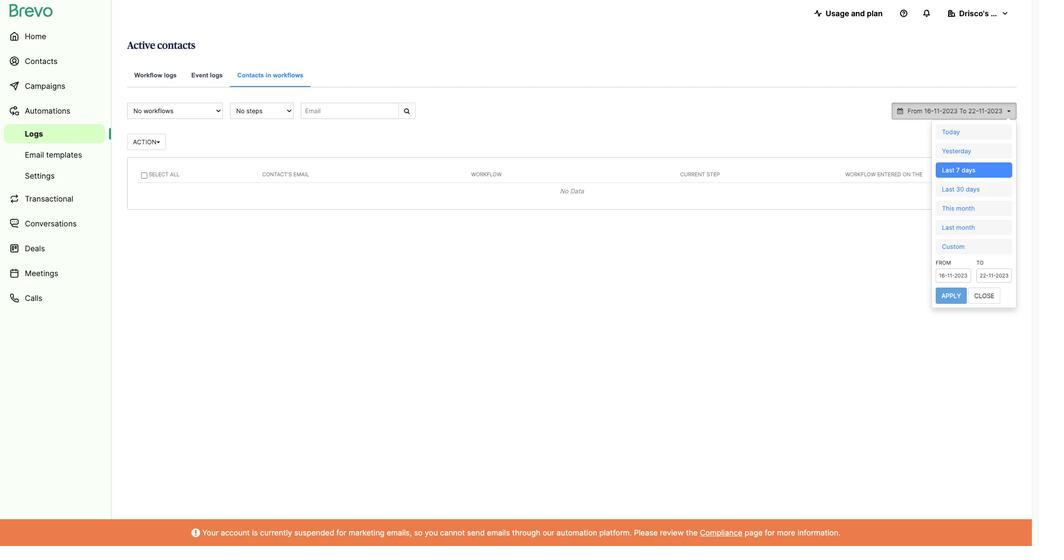 Task type: vqa. For each thing, say whether or not it's contained in the screenshot.
the Action
yes



Task type: describe. For each thing, give the bounding box(es) containing it.
meetings
[[25, 269, 58, 278]]

calls link
[[4, 287, 105, 310]]

review
[[660, 529, 684, 538]]

currently
[[260, 529, 292, 538]]

event logs link
[[184, 65, 230, 88]]

apply button
[[936, 288, 967, 304]]

contact's email
[[262, 171, 309, 178]]

1 for from the left
[[337, 529, 347, 538]]

custom
[[943, 243, 965, 251]]

apply
[[942, 292, 962, 300]]

this month
[[943, 205, 976, 212]]

home
[[25, 32, 46, 41]]

drisco's drinks
[[960, 9, 1015, 18]]

select all
[[147, 172, 180, 178]]

yesterday
[[943, 147, 972, 155]]

emails,
[[387, 529, 412, 538]]

all
[[170, 172, 180, 178]]

search image
[[404, 108, 410, 114]]

workflow for workflow
[[472, 171, 502, 178]]

automations
[[25, 106, 70, 116]]

is
[[252, 529, 258, 538]]

emails
[[487, 529, 510, 538]]

from
[[936, 260, 952, 266]]

calls
[[25, 294, 42, 303]]

Email text field
[[301, 103, 399, 119]]

deals
[[25, 244, 45, 254]]

platform.
[[600, 529, 632, 538]]

no
[[560, 188, 569, 195]]

usage and plan
[[826, 9, 883, 18]]

last for last 30 days
[[943, 185, 955, 193]]

send
[[467, 529, 485, 538]]

email templates
[[25, 150, 82, 160]]

workflows
[[273, 72, 304, 79]]

0 vertical spatial the
[[913, 171, 923, 178]]

action button
[[127, 134, 166, 150]]

active
[[127, 41, 155, 51]]

month for this month
[[957, 205, 976, 212]]

workflow logs link
[[127, 65, 184, 88]]

last for last 7 days
[[943, 166, 955, 174]]

meetings link
[[4, 262, 105, 285]]

workflow logs
[[134, 72, 177, 79]]

settings
[[25, 171, 55, 181]]

email
[[25, 150, 44, 160]]

logs link
[[4, 124, 105, 144]]

drisco's
[[960, 9, 990, 18]]

page
[[745, 529, 763, 538]]

templates
[[46, 150, 82, 160]]

close
[[975, 292, 995, 300]]

home link
[[4, 25, 105, 48]]

email templates link
[[4, 145, 105, 165]]

you
[[425, 529, 438, 538]]

drisco's drinks button
[[941, 4, 1017, 23]]

automations link
[[4, 100, 105, 122]]

event
[[191, 72, 208, 79]]

action
[[133, 138, 157, 146]]

campaigns
[[25, 81, 65, 91]]

last for last month
[[943, 224, 955, 231]]

last 30 days
[[943, 185, 981, 193]]

your
[[202, 529, 219, 538]]

email
[[294, 171, 309, 178]]

logs
[[25, 129, 43, 139]]

select
[[149, 172, 169, 178]]

marketing
[[349, 529, 385, 538]]



Task type: locate. For each thing, give the bounding box(es) containing it.
last down the this
[[943, 224, 955, 231]]

30
[[957, 185, 965, 193]]

2 horizontal spatial workflow
[[846, 171, 876, 178]]

plan
[[867, 9, 883, 18]]

month right the this
[[957, 205, 976, 212]]

event logs
[[191, 72, 223, 79]]

month for last month
[[957, 224, 976, 231]]

0 horizontal spatial for
[[337, 529, 347, 538]]

on
[[903, 171, 911, 178]]

None text field
[[906, 107, 1006, 116], [977, 269, 1013, 283], [906, 107, 1006, 116], [977, 269, 1013, 283]]

0 vertical spatial days
[[962, 166, 976, 174]]

None checkbox
[[141, 173, 147, 179]]

and
[[852, 9, 866, 18]]

1 month from the top
[[957, 205, 976, 212]]

1 last from the top
[[943, 166, 955, 174]]

days for last 30 days
[[967, 185, 981, 193]]

None text field
[[936, 269, 972, 283]]

days for last 7 days
[[962, 166, 976, 174]]

1 vertical spatial days
[[967, 185, 981, 193]]

contacts left in
[[238, 72, 264, 79]]

2 last from the top
[[943, 185, 955, 193]]

2 for from the left
[[765, 529, 775, 538]]

deals link
[[4, 237, 105, 260]]

days right 30
[[967, 185, 981, 193]]

information.
[[798, 529, 841, 538]]

logs
[[164, 72, 177, 79], [210, 72, 223, 79]]

your account is currently suspended for marketing emails, so you cannot send emails through our automation platform. please review the compliance page for more information.
[[200, 529, 841, 538]]

1 vertical spatial contacts
[[238, 72, 264, 79]]

for right page
[[765, 529, 775, 538]]

7
[[957, 166, 960, 174]]

through
[[512, 529, 541, 538]]

contacts up campaigns
[[25, 56, 58, 66]]

so
[[414, 529, 423, 538]]

last 7 days
[[943, 166, 976, 174]]

calendar image
[[898, 108, 904, 114]]

exclamation circle image
[[191, 530, 200, 538]]

0 vertical spatial month
[[957, 205, 976, 212]]

1 horizontal spatial workflow
[[472, 171, 502, 178]]

3 last from the top
[[943, 224, 955, 231]]

contacts for contacts
[[25, 56, 58, 66]]

logs for event logs
[[210, 72, 223, 79]]

for left marketing
[[337, 529, 347, 538]]

1 vertical spatial the
[[686, 529, 698, 538]]

workflow for workflow entered on the
[[846, 171, 876, 178]]

0 vertical spatial last
[[943, 166, 955, 174]]

1 horizontal spatial logs
[[210, 72, 223, 79]]

2 logs from the left
[[210, 72, 223, 79]]

1 horizontal spatial for
[[765, 529, 775, 538]]

2 month from the top
[[957, 224, 976, 231]]

last
[[943, 166, 955, 174], [943, 185, 955, 193], [943, 224, 955, 231]]

settings link
[[4, 167, 105, 186]]

for
[[337, 529, 347, 538], [765, 529, 775, 538]]

transactional link
[[4, 188, 105, 211]]

0 horizontal spatial contacts
[[25, 56, 58, 66]]

month down this month
[[957, 224, 976, 231]]

workflow entered on the
[[846, 171, 923, 178]]

0 vertical spatial contacts
[[25, 56, 58, 66]]

usage
[[826, 9, 850, 18]]

last month
[[943, 224, 976, 231]]

entered
[[878, 171, 902, 178]]

drinks
[[991, 9, 1015, 18]]

more
[[778, 529, 796, 538]]

today
[[943, 128, 961, 136]]

contacts in workflows link
[[230, 65, 311, 87]]

logs for workflow logs
[[164, 72, 177, 79]]

last left 7
[[943, 166, 955, 174]]

transactional
[[25, 194, 73, 204]]

1 vertical spatial month
[[957, 224, 976, 231]]

suspended
[[294, 529, 335, 538]]

current
[[681, 171, 706, 178]]

current step
[[681, 171, 720, 178]]

data
[[570, 188, 584, 195]]

compliance link
[[700, 529, 743, 538]]

0 horizontal spatial the
[[686, 529, 698, 538]]

in
[[266, 72, 271, 79]]

cannot
[[440, 529, 465, 538]]

please
[[634, 529, 658, 538]]

month
[[957, 205, 976, 212], [957, 224, 976, 231]]

0 horizontal spatial workflow
[[134, 72, 162, 79]]

last left 30
[[943, 185, 955, 193]]

logs left event
[[164, 72, 177, 79]]

days right 7
[[962, 166, 976, 174]]

the right review
[[686, 529, 698, 538]]

contacts link
[[4, 50, 105, 73]]

workflow for workflow logs
[[134, 72, 162, 79]]

contacts
[[25, 56, 58, 66], [238, 72, 264, 79]]

usage and plan button
[[807, 4, 891, 23]]

step
[[707, 171, 720, 178]]

1 horizontal spatial the
[[913, 171, 923, 178]]

workflow
[[134, 72, 162, 79], [472, 171, 502, 178], [846, 171, 876, 178]]

1 horizontal spatial contacts
[[238, 72, 264, 79]]

contact's
[[262, 171, 292, 178]]

0 horizontal spatial logs
[[164, 72, 177, 79]]

the right on
[[913, 171, 923, 178]]

contacts in workflows
[[238, 72, 304, 79]]

campaigns link
[[4, 75, 105, 98]]

the
[[913, 171, 923, 178], [686, 529, 698, 538]]

to
[[977, 260, 984, 266]]

compliance
[[700, 529, 743, 538]]

automation
[[557, 529, 598, 538]]

conversations link
[[4, 212, 105, 235]]

close button
[[969, 288, 1001, 304]]

no data
[[560, 188, 584, 195]]

account
[[221, 529, 250, 538]]

logs right event
[[210, 72, 223, 79]]

our
[[543, 529, 555, 538]]

1 vertical spatial last
[[943, 185, 955, 193]]

contacts
[[157, 41, 196, 51]]

this
[[943, 205, 955, 212]]

1 logs from the left
[[164, 72, 177, 79]]

conversations
[[25, 219, 77, 229]]

days
[[962, 166, 976, 174], [967, 185, 981, 193]]

2 vertical spatial last
[[943, 224, 955, 231]]

contacts for contacts in workflows
[[238, 72, 264, 79]]



